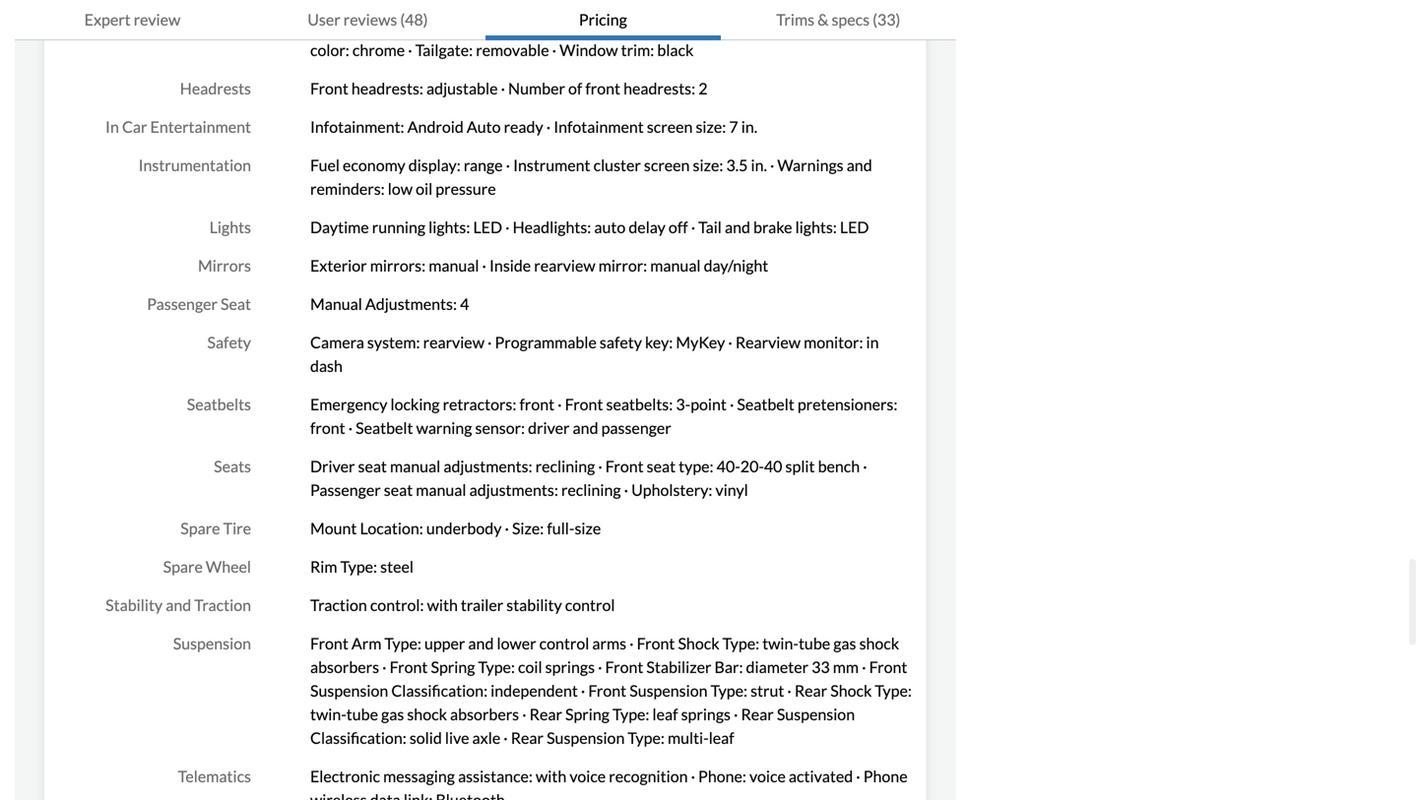 Task type: describe. For each thing, give the bounding box(es) containing it.
link:
[[404, 791, 433, 801]]

upper
[[424, 634, 465, 654]]

· left fender
[[711, 0, 716, 12]]

color: right 'handle'
[[399, 0, 438, 12]]

rear down independent
[[530, 705, 562, 725]]

running
[[372, 218, 426, 237]]

reviews
[[344, 10, 397, 29]]

rim
[[310, 558, 337, 577]]

0 vertical spatial absorbers
[[310, 658, 379, 677]]

trim:
[[621, 40, 654, 60]]

in
[[866, 333, 879, 352]]

full-
[[547, 519, 575, 538]]

· left 'phone:'
[[691, 767, 695, 787]]

1 lights: from the left
[[429, 218, 470, 237]]

pricing
[[579, 10, 627, 29]]

1 vertical spatial classification:
[[310, 729, 407, 748]]

· down "arms"
[[598, 658, 602, 677]]

1 horizontal spatial front
[[520, 395, 555, 414]]

car
[[122, 117, 147, 137]]

driver
[[310, 457, 355, 476]]

control:
[[370, 596, 424, 615]]

front inside "emergency locking retractors: front · front seatbelts: 3-point · seatbelt pretensioners: front · seatbelt warning sensor: driver and passenger"
[[565, 395, 603, 414]]

2 lights: from the left
[[795, 218, 837, 237]]

· down (48)
[[408, 40, 412, 60]]

control inside the front arm type: upper and lower control arms · front shock type: twin-tube gas shock absorbers · front spring type: coil springs · front stabilizer bar: diameter 33 mm · front suspension classification: independent · front suspension type: strut · rear shock type: twin-tube gas shock absorbers · rear spring type: leaf springs · rear suspension classification: solid live axle · rear suspension type: multi-leaf
[[539, 634, 589, 654]]

point
[[691, 395, 727, 414]]

spare for spare tire
[[181, 519, 220, 538]]

1 vertical spatial absorbers
[[450, 705, 519, 725]]

dash
[[310, 357, 343, 376]]

ready
[[504, 117, 543, 137]]

· left "programmable"
[[488, 333, 492, 352]]

headrests
[[180, 79, 251, 98]]

manual up 4
[[429, 256, 479, 275]]

cluster
[[594, 156, 641, 175]]

1 vertical spatial twin-
[[310, 705, 346, 725]]

camera system: rearview · programmable safety key: mykey · rearview monitor: in dash
[[310, 333, 879, 376]]

· right axle
[[504, 729, 508, 748]]

· down independent
[[522, 705, 527, 725]]

moldings:
[[790, 0, 857, 12]]

color: up tailgate:
[[408, 17, 448, 36]]

mirrors
[[198, 256, 251, 275]]

oil
[[416, 179, 433, 199]]

1 vertical spatial chrome
[[353, 40, 405, 60]]

color: right tip
[[568, 0, 607, 12]]

0 vertical spatial passenger
[[147, 295, 218, 314]]

· down exhaust
[[506, 17, 510, 36]]

· right "arms"
[[630, 634, 634, 654]]

stability and traction
[[106, 596, 251, 615]]

economy
[[343, 156, 405, 175]]

· right bench
[[863, 457, 867, 476]]

wheel
[[206, 558, 251, 577]]

suspension down arm
[[310, 682, 388, 701]]

· right strut
[[787, 682, 792, 701]]

stabilizer
[[647, 658, 712, 677]]

&
[[818, 10, 829, 29]]

black up tailgate:
[[441, 0, 477, 12]]

tail
[[698, 218, 722, 237]]

· right ready
[[546, 117, 551, 137]]

· left upholstery:
[[624, 481, 628, 500]]

2 led from the left
[[840, 218, 869, 237]]

0 horizontal spatial with
[[427, 596, 458, 615]]

· left exhaust
[[480, 0, 485, 12]]

fuel
[[310, 156, 340, 175]]

· up inside
[[505, 218, 510, 237]]

door handle color: black · exhaust tip color: stainless-steel · fender lip moldings: black · front bumper color: chrome · grille color: black · mirror color: black · rear bumper color: chrome · tailgate: removable · window trim: black
[[310, 0, 903, 60]]

location:
[[360, 519, 423, 538]]

safety
[[600, 333, 642, 352]]

mount location: underbody · size: full-size
[[310, 519, 601, 538]]

1 headrests: from the left
[[352, 79, 423, 98]]

warning
[[416, 419, 472, 438]]

mirror
[[644, 17, 690, 36]]

rear down strut
[[741, 705, 774, 725]]

steel inside door handle color: black · exhaust tip color: stainless-steel · fender lip moldings: black · front bumper color: chrome · grille color: black · mirror color: black · rear bumper color: chrome · tailgate: removable · window trim: black
[[675, 0, 708, 12]]

vinyl
[[716, 481, 748, 500]]

and right stability
[[166, 596, 191, 615]]

stability
[[106, 596, 163, 615]]

seatbelts:
[[606, 395, 673, 414]]

low
[[388, 179, 413, 199]]

wireless
[[310, 791, 367, 801]]

rim type: steel
[[310, 558, 414, 577]]

specs
[[832, 10, 870, 29]]

rear down 33
[[795, 682, 828, 701]]

(48)
[[400, 10, 428, 29]]

1 traction from the left
[[194, 596, 251, 615]]

0 vertical spatial reclining
[[536, 457, 595, 476]]

· right "specs"
[[899, 0, 903, 12]]

1 horizontal spatial twin-
[[763, 634, 799, 654]]

seat right "driver"
[[358, 457, 387, 476]]

black down fender
[[736, 17, 772, 36]]

· left phone
[[856, 767, 861, 787]]

pricing tab
[[485, 0, 721, 40]]

manual up mount location: underbody · size: full-size
[[416, 481, 466, 500]]

0 vertical spatial classification:
[[391, 682, 488, 701]]

· right mm
[[862, 658, 866, 677]]

arm
[[352, 634, 382, 654]]

tab list containing expert review
[[15, 0, 956, 40]]

1 vertical spatial spring
[[565, 705, 610, 725]]

1 horizontal spatial rearview
[[534, 256, 596, 275]]

· down bar: on the right of the page
[[734, 705, 738, 725]]

camera
[[310, 333, 364, 352]]

trims & specs (33) tab
[[721, 0, 956, 40]]

seat
[[221, 295, 251, 314]]

screen inside fuel economy display: range · instrument cluster screen size: 3.5 in. · warnings and reminders: low oil pressure
[[644, 156, 690, 175]]

1 horizontal spatial tube
[[799, 634, 830, 654]]

infotainment:
[[310, 117, 404, 137]]

mykey
[[676, 333, 725, 352]]

programmable
[[495, 333, 597, 352]]

2 voice from the left
[[750, 767, 786, 787]]

seats
[[214, 457, 251, 476]]

1 voice from the left
[[570, 767, 606, 787]]

emergency locking retractors: front · front seatbelts: 3-point · seatbelt pretensioners: front · seatbelt warning sensor: driver and passenger
[[310, 395, 898, 438]]

infotainment
[[554, 117, 644, 137]]

2 vertical spatial front
[[310, 419, 345, 438]]

0 vertical spatial screen
[[647, 117, 693, 137]]

rearview inside camera system: rearview · programmable safety key: mykey · rearview monitor: in dash
[[423, 333, 485, 352]]

driver
[[528, 419, 570, 438]]

expert review
[[84, 10, 181, 29]]

and inside "emergency locking retractors: front · front seatbelts: 3-point · seatbelt pretensioners: front · seatbelt warning sensor: driver and passenger"
[[573, 419, 598, 438]]

0 vertical spatial adjustments:
[[444, 457, 532, 476]]

delay
[[629, 218, 666, 237]]

fender
[[719, 0, 768, 12]]

in car entertainment
[[105, 117, 251, 137]]

black right 'moldings:'
[[860, 0, 896, 12]]

· right point
[[730, 395, 734, 414]]

type:
[[679, 457, 714, 476]]

color: down fender
[[693, 17, 733, 36]]

2 traction from the left
[[310, 596, 367, 615]]

warnings
[[778, 156, 844, 175]]

manual down warning
[[390, 457, 441, 476]]

2 bumper from the left
[[818, 17, 872, 36]]

bench
[[818, 457, 860, 476]]

range
[[464, 156, 503, 175]]

front inside door handle color: black · exhaust tip color: stainless-steel · fender lip moldings: black · front bumper color: chrome · grille color: black · mirror color: black · rear bumper color: chrome · tailgate: removable · window trim: black
[[310, 17, 348, 36]]

· up driver
[[558, 395, 562, 414]]

black up trim:
[[597, 17, 634, 36]]

3.5
[[726, 156, 748, 175]]

recognition
[[609, 767, 688, 787]]

axle
[[472, 729, 501, 748]]

monitor:
[[804, 333, 863, 352]]

daytime running lights: led · headlights: auto delay off · tail and brake lights: led
[[310, 218, 869, 237]]

suspension up electronic messaging assistance: with voice recognition · phone: voice activated · phone wireless data link: bluetooth
[[547, 729, 625, 748]]

passenger
[[601, 419, 671, 438]]

1 vertical spatial tube
[[346, 705, 378, 725]]

size: inside fuel economy display: range · instrument cluster screen size: 3.5 in. · warnings and reminders: low oil pressure
[[693, 156, 723, 175]]

arms
[[592, 634, 626, 654]]

door
[[310, 0, 346, 12]]

· left inside
[[482, 256, 487, 275]]

0 vertical spatial control
[[565, 596, 615, 615]]

with inside electronic messaging assistance: with voice recognition · phone: voice activated · phone wireless data link: bluetooth
[[536, 767, 567, 787]]

· down "emergency locking retractors: front · front seatbelts: 3-point · seatbelt pretensioners: front · seatbelt warning sensor: driver and passenger"
[[598, 457, 603, 476]]

color: up window at left top
[[555, 17, 594, 36]]

suspension down 33
[[777, 705, 855, 725]]

· down emergency
[[348, 419, 353, 438]]

data
[[370, 791, 401, 801]]



Task type: vqa. For each thing, say whether or not it's contained in the screenshot.
2L
no



Task type: locate. For each thing, give the bounding box(es) containing it.
reminders:
[[310, 179, 385, 199]]

retractors:
[[443, 395, 517, 414]]

1 horizontal spatial springs
[[681, 705, 731, 725]]

seat up upholstery:
[[647, 457, 676, 476]]

· right the range
[[506, 156, 510, 175]]

spring
[[431, 658, 475, 677], [565, 705, 610, 725]]

grille
[[513, 17, 552, 36]]

bar:
[[715, 658, 743, 677]]

key:
[[645, 333, 673, 352]]

lights
[[209, 218, 251, 237]]

with right the assistance: in the bottom of the page
[[536, 767, 567, 787]]

seatbelts
[[187, 395, 251, 414]]

0 horizontal spatial led
[[473, 218, 502, 237]]

shock
[[859, 634, 899, 654], [407, 705, 447, 725]]

display:
[[409, 156, 461, 175]]

1 vertical spatial seatbelt
[[356, 419, 413, 438]]

0 horizontal spatial seatbelt
[[356, 419, 413, 438]]

voice left the recognition
[[570, 767, 606, 787]]

0 horizontal spatial springs
[[545, 658, 595, 677]]

front up driver
[[520, 395, 555, 414]]

0 horizontal spatial bumper
[[352, 17, 405, 36]]

locking
[[391, 395, 440, 414]]

spring down independent
[[565, 705, 610, 725]]

trims
[[776, 10, 815, 29]]

0 vertical spatial shock
[[678, 634, 720, 654]]

0 vertical spatial with
[[427, 596, 458, 615]]

0 horizontal spatial gas
[[381, 705, 404, 725]]

4
[[460, 295, 469, 314]]

1 bumper from the left
[[352, 17, 405, 36]]

0 horizontal spatial headrests:
[[352, 79, 423, 98]]

front inside driver seat manual adjustments: reclining · front seat type: 40-20-40 split bench · passenger seat manual adjustments: reclining · upholstery: vinyl
[[606, 457, 644, 476]]

brake
[[754, 218, 792, 237]]

user reviews (48) tab
[[250, 0, 485, 40]]

tube up 33
[[799, 634, 830, 654]]

0 horizontal spatial traction
[[194, 596, 251, 615]]

front down emergency
[[310, 419, 345, 438]]

messaging
[[383, 767, 455, 787]]

1 horizontal spatial steel
[[675, 0, 708, 12]]

1 led from the left
[[473, 218, 502, 237]]

0 vertical spatial spare
[[181, 519, 220, 538]]

40
[[764, 457, 783, 476]]

0 vertical spatial leaf
[[653, 705, 678, 725]]

· left number
[[501, 79, 505, 98]]

bluetooth
[[436, 791, 505, 801]]

size: left 3.5 at the right top of page
[[693, 156, 723, 175]]

screen left 7
[[647, 117, 693, 137]]

manual down off
[[650, 256, 701, 275]]

bumper down 'handle'
[[352, 17, 405, 36]]

1 horizontal spatial lights:
[[795, 218, 837, 237]]

1 horizontal spatial passenger
[[310, 481, 381, 500]]

2
[[699, 79, 708, 98]]

traction down wheel
[[194, 596, 251, 615]]

traction control: with trailer stability control
[[310, 596, 615, 615]]

· left size:
[[505, 519, 509, 538]]

rear inside door handle color: black · exhaust tip color: stainless-steel · fender lip moldings: black · front bumper color: chrome · grille color: black · mirror color: black · rear bumper color: chrome · tailgate: removable · window trim: black
[[782, 17, 815, 36]]

0 vertical spatial twin-
[[763, 634, 799, 654]]

off
[[669, 218, 688, 237]]

0 vertical spatial rearview
[[534, 256, 596, 275]]

shock down mm
[[831, 682, 872, 701]]

and right warnings
[[847, 156, 872, 175]]

electronic messaging assistance: with voice recognition · phone: voice activated · phone wireless data link: bluetooth
[[310, 767, 908, 801]]

leaf up multi-
[[653, 705, 678, 725]]

1 vertical spatial screen
[[644, 156, 690, 175]]

· right 3.5 at the right top of page
[[770, 156, 775, 175]]

fuel economy display: range · instrument cluster screen size: 3.5 in. · warnings and reminders: low oil pressure
[[310, 156, 872, 199]]

activated
[[789, 767, 853, 787]]

exterior mirrors: manual · inside rearview mirror: manual day/night
[[310, 256, 769, 275]]

1 horizontal spatial traction
[[310, 596, 367, 615]]

spare up stability and traction at the left bottom of page
[[163, 558, 203, 577]]

0 vertical spatial size:
[[696, 117, 726, 137]]

· right "mykey"
[[728, 333, 733, 352]]

0 horizontal spatial twin-
[[310, 705, 346, 725]]

1 vertical spatial springs
[[681, 705, 731, 725]]

split
[[786, 457, 815, 476]]

0 horizontal spatial spring
[[431, 658, 475, 677]]

0 horizontal spatial rearview
[[423, 333, 485, 352]]

twin- up diameter
[[763, 634, 799, 654]]

lip
[[771, 0, 787, 12]]

1 vertical spatial front
[[520, 395, 555, 414]]

leaf
[[653, 705, 678, 725], [709, 729, 734, 748]]

1 horizontal spatial led
[[840, 218, 869, 237]]

1 horizontal spatial shock
[[831, 682, 872, 701]]

0 vertical spatial seatbelt
[[737, 395, 795, 414]]

1 horizontal spatial gas
[[834, 634, 856, 654]]

assistance:
[[458, 767, 533, 787]]

classification: up electronic
[[310, 729, 407, 748]]

1 vertical spatial with
[[536, 767, 567, 787]]

0 horizontal spatial lights:
[[429, 218, 470, 237]]

· down control:
[[382, 658, 387, 677]]

1 vertical spatial adjustments:
[[469, 481, 558, 500]]

0 vertical spatial spring
[[431, 658, 475, 677]]

steel
[[675, 0, 708, 12], [380, 558, 414, 577]]

1 vertical spatial spare
[[163, 558, 203, 577]]

electronic
[[310, 767, 380, 787]]

window
[[560, 40, 618, 60]]

· down lip
[[775, 17, 779, 36]]

headrests: up infotainment: on the top left of the page
[[352, 79, 423, 98]]

black down mirror
[[657, 40, 694, 60]]

rear right axle
[[511, 729, 544, 748]]

seatbelt right point
[[737, 395, 795, 414]]

1 horizontal spatial headrests:
[[624, 79, 696, 98]]

0 horizontal spatial tube
[[346, 705, 378, 725]]

rear left &
[[782, 17, 815, 36]]

0 vertical spatial springs
[[545, 658, 595, 677]]

1 vertical spatial steel
[[380, 558, 414, 577]]

daytime
[[310, 218, 369, 237]]

suspension down stabilizer
[[630, 682, 708, 701]]

stability
[[507, 596, 562, 615]]

0 horizontal spatial front
[[310, 419, 345, 438]]

solid
[[410, 729, 442, 748]]

1 vertical spatial leaf
[[709, 729, 734, 748]]

auto
[[594, 218, 626, 237]]

0 horizontal spatial steel
[[380, 558, 414, 577]]

· right off
[[691, 218, 695, 237]]

size: left 7
[[696, 117, 726, 137]]

0 horizontal spatial shock
[[678, 634, 720, 654]]

0 horizontal spatial passenger
[[147, 295, 218, 314]]

0 horizontal spatial voice
[[570, 767, 606, 787]]

gas up mm
[[834, 634, 856, 654]]

1 horizontal spatial chrome
[[451, 17, 503, 36]]

adjustments: up size:
[[469, 481, 558, 500]]

and right tail on the top of the page
[[725, 218, 750, 237]]

0 vertical spatial gas
[[834, 634, 856, 654]]

1 vertical spatial passenger
[[310, 481, 381, 500]]

twin-
[[763, 634, 799, 654], [310, 705, 346, 725]]

lower
[[497, 634, 536, 654]]

mm
[[833, 658, 859, 677]]

seat up 'location:'
[[384, 481, 413, 500]]

spare for spare wheel
[[163, 558, 203, 577]]

spare
[[181, 519, 220, 538], [163, 558, 203, 577]]

rearview down headlights:
[[534, 256, 596, 275]]

rearview
[[736, 333, 801, 352]]

manual
[[429, 256, 479, 275], [650, 256, 701, 275], [390, 457, 441, 476], [416, 481, 466, 500]]

trailer
[[461, 596, 503, 615]]

rearview
[[534, 256, 596, 275], [423, 333, 485, 352]]

suspension down stability and traction at the left bottom of page
[[173, 634, 251, 654]]

0 vertical spatial steel
[[675, 0, 708, 12]]

bumper down 'moldings:'
[[818, 17, 872, 36]]

auto
[[467, 117, 501, 137]]

spare wheel
[[163, 558, 251, 577]]

in
[[105, 117, 119, 137]]

1 vertical spatial rearview
[[423, 333, 485, 352]]

2 horizontal spatial front
[[585, 79, 621, 98]]

adjustments: down 'sensor:'
[[444, 457, 532, 476]]

rearview down 4
[[423, 333, 485, 352]]

voice right 'phone:'
[[750, 767, 786, 787]]

classification: down upper
[[391, 682, 488, 701]]

in. inside fuel economy display: range · instrument cluster screen size: 3.5 in. · warnings and reminders: low oil pressure
[[751, 156, 767, 175]]

removable
[[476, 40, 549, 60]]

in. right 3.5 at the right top of page
[[751, 156, 767, 175]]

spring down upper
[[431, 658, 475, 677]]

passenger seat
[[147, 295, 251, 314]]

3-
[[676, 395, 691, 414]]

1 vertical spatial control
[[539, 634, 589, 654]]

twin- up electronic
[[310, 705, 346, 725]]

headrests: left the 2
[[624, 79, 696, 98]]

expert review tab
[[15, 0, 250, 40]]

· down stainless-
[[637, 17, 641, 36]]

seatbelt
[[737, 395, 795, 414], [356, 419, 413, 438]]

gas up messaging
[[381, 705, 404, 725]]

user
[[308, 10, 341, 29]]

0 horizontal spatial leaf
[[653, 705, 678, 725]]

1 horizontal spatial with
[[536, 767, 567, 787]]

0 horizontal spatial shock
[[407, 705, 447, 725]]

1 vertical spatial reclining
[[561, 481, 621, 500]]

passenger down "driver"
[[310, 481, 381, 500]]

voice
[[570, 767, 606, 787], [750, 767, 786, 787]]

and inside the front arm type: upper and lower control arms · front shock type: twin-tube gas shock absorbers · front spring type: coil springs · front stabilizer bar: diameter 33 mm · front suspension classification: independent · front suspension type: strut · rear shock type: twin-tube gas shock absorbers · rear spring type: leaf springs · rear suspension classification: solid live axle · rear suspension type: multi-leaf
[[468, 634, 494, 654]]

0 vertical spatial chrome
[[451, 17, 503, 36]]

and inside fuel economy display: range · instrument cluster screen size: 3.5 in. · warnings and reminders: low oil pressure
[[847, 156, 872, 175]]

driver seat manual adjustments: reclining · front seat type: 40-20-40 split bench · passenger seat manual adjustments: reclining · upholstery: vinyl
[[310, 457, 867, 500]]

traction down rim
[[310, 596, 367, 615]]

1 vertical spatial in.
[[751, 156, 767, 175]]

reclining down driver
[[536, 457, 595, 476]]

1 horizontal spatial leaf
[[709, 729, 734, 748]]

led down the pressure on the left top of page
[[473, 218, 502, 237]]

seatbelt down locking
[[356, 419, 413, 438]]

mirror:
[[599, 256, 647, 275]]

reclining up size
[[561, 481, 621, 500]]

0 horizontal spatial chrome
[[353, 40, 405, 60]]

telematics
[[178, 767, 251, 787]]

0 vertical spatial tube
[[799, 634, 830, 654]]

control up "arms"
[[565, 596, 615, 615]]

bumper
[[352, 17, 405, 36], [818, 17, 872, 36]]

0 vertical spatial front
[[585, 79, 621, 98]]

springs
[[545, 658, 595, 677], [681, 705, 731, 725]]

(33)
[[873, 10, 901, 29]]

and left lower at the bottom
[[468, 634, 494, 654]]

with
[[427, 596, 458, 615], [536, 767, 567, 787]]

phone:
[[698, 767, 747, 787]]

front arm type: upper and lower control arms · front shock type: twin-tube gas shock absorbers · front spring type: coil springs · front stabilizer bar: diameter 33 mm · front suspension classification: independent · front suspension type: strut · rear shock type: twin-tube gas shock absorbers · rear spring type: leaf springs · rear suspension classification: solid live axle · rear suspension type: multi-leaf
[[310, 634, 912, 748]]

1 horizontal spatial bumper
[[818, 17, 872, 36]]

· left window at left top
[[552, 40, 557, 60]]

and
[[847, 156, 872, 175], [725, 218, 750, 237], [573, 419, 598, 438], [166, 596, 191, 615], [468, 634, 494, 654]]

number
[[508, 79, 565, 98]]

0 horizontal spatial absorbers
[[310, 658, 379, 677]]

1 vertical spatial shock
[[831, 682, 872, 701]]

in. right 7
[[741, 117, 758, 137]]

0 vertical spatial in.
[[741, 117, 758, 137]]

lights: right brake
[[795, 218, 837, 237]]

exhaust
[[488, 0, 543, 12]]

1 vertical spatial gas
[[381, 705, 404, 725]]

inside
[[490, 256, 531, 275]]

expert
[[84, 10, 131, 29]]

front headrests: adjustable · number of front headrests: 2
[[310, 79, 708, 98]]

1 horizontal spatial voice
[[750, 767, 786, 787]]

1 horizontal spatial shock
[[859, 634, 899, 654]]

0 vertical spatial shock
[[859, 634, 899, 654]]

passenger inside driver seat manual adjustments: reclining · front seat type: 40-20-40 split bench · passenger seat manual adjustments: reclining · upholstery: vinyl
[[310, 481, 381, 500]]

1 vertical spatial shock
[[407, 705, 447, 725]]

tab list
[[15, 0, 956, 40]]

infotainment: android auto ready · infotainment screen size: 7 in.
[[310, 117, 758, 137]]

chrome down 'reviews'
[[353, 40, 405, 60]]

absorbers
[[310, 658, 379, 677], [450, 705, 519, 725]]

control up coil
[[539, 634, 589, 654]]

spare tire
[[181, 519, 251, 538]]

1 horizontal spatial absorbers
[[450, 705, 519, 725]]

steel up control:
[[380, 558, 414, 577]]

day/night
[[704, 256, 769, 275]]

steel up mirror
[[675, 0, 708, 12]]

7
[[729, 117, 738, 137]]

· right independent
[[581, 682, 585, 701]]

size:
[[512, 519, 544, 538]]

1 horizontal spatial seatbelt
[[737, 395, 795, 414]]

front right 'of'
[[585, 79, 621, 98]]

leaf up 'phone:'
[[709, 729, 734, 748]]

1 horizontal spatial spring
[[565, 705, 610, 725]]

sensor:
[[475, 419, 525, 438]]

shock up stabilizer
[[678, 634, 720, 654]]

1 vertical spatial size:
[[693, 156, 723, 175]]

color: down user on the left
[[310, 40, 350, 60]]

springs up multi-
[[681, 705, 731, 725]]

emergency
[[310, 395, 387, 414]]

2 headrests: from the left
[[624, 79, 696, 98]]



